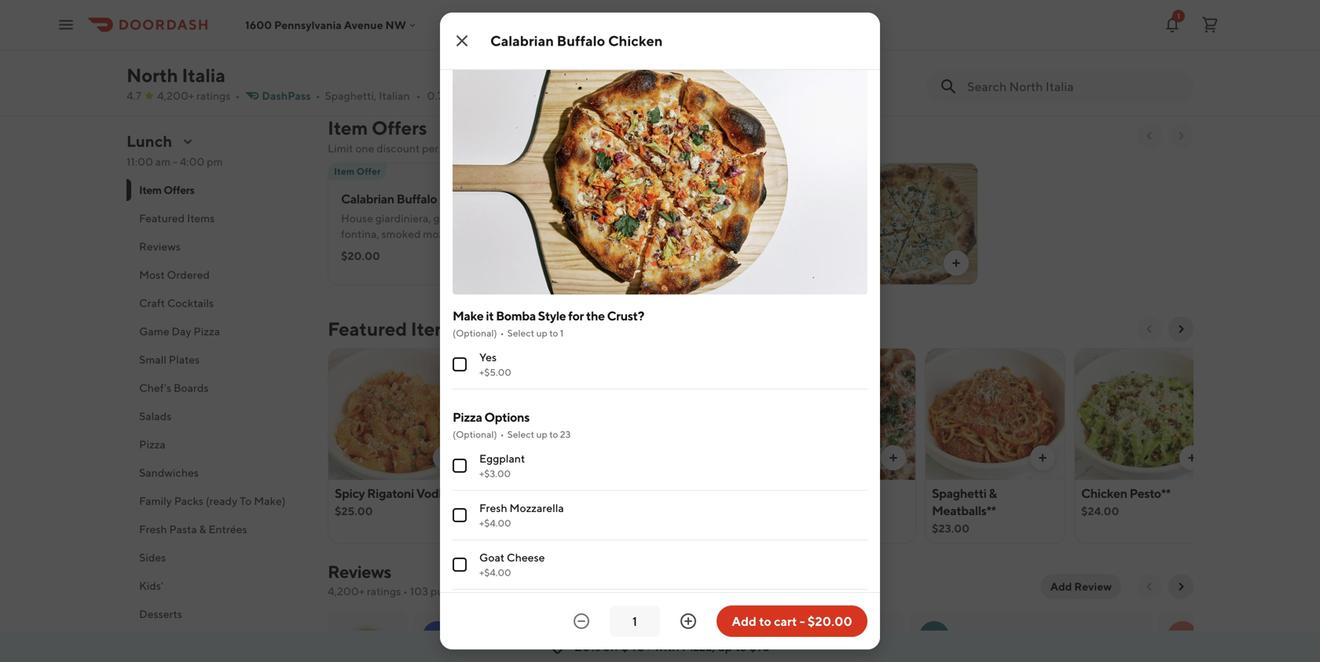 Task type: locate. For each thing, give the bounding box(es) containing it.
0 vertical spatial add
[[1051, 580, 1072, 593]]

1 horizontal spatial giardiniera,
[[487, 40, 543, 53]]

+$4.00 up goat
[[479, 518, 511, 529]]

& right spaghetti
[[989, 486, 997, 501]]

2 offer from the left
[[687, 166, 711, 177]]

2 horizontal spatial smoked
[[743, 212, 782, 225]]

select promotional banner element
[[726, 72, 795, 100]]

h
[[739, 629, 749, 644]]

4,200+ down reviews link
[[328, 585, 365, 598]]

1 vertical spatial mi
[[446, 89, 458, 102]]

4,200+ down north italia
[[157, 89, 194, 102]]

reviews down $25.00
[[328, 562, 391, 582]]

increase quantity by 1 image
[[679, 612, 698, 631]]

• right $$
[[144, 30, 149, 43]]

add for add to cart - $20.00
[[732, 614, 757, 629]]

+$5.00
[[479, 367, 512, 378]]

items up reviews button
[[187, 212, 215, 225]]

spaghetti, up item offers heading
[[325, 89, 377, 102]]

subtotal
[[627, 25, 679, 42]]

2 (optional) from the top
[[453, 429, 497, 440]]

1 horizontal spatial $40+
[[621, 639, 652, 654]]

20% up close calabrian buffalo chicken image
[[453, 11, 475, 24]]

0 vertical spatial with
[[520, 11, 541, 24]]

• down options
[[500, 429, 504, 440]]

0.7 left pennsylvania
[[245, 8, 261, 21]]

chicken down order on the left of the page
[[439, 191, 486, 206]]

1 horizontal spatial gorgonzola,
[[545, 40, 604, 53]]

giardiniera, inside calabrian buffalo chicken "dialog"
[[487, 40, 543, 53]]

0 vertical spatial off
[[477, 11, 491, 24]]

house left on
[[453, 40, 485, 53]]

items left it
[[411, 318, 460, 340]]

for
[[568, 309, 584, 323]]

2 horizontal spatial $20.00
[[808, 614, 853, 629]]

1 vertical spatial 1
[[560, 328, 564, 339]]

previous button of carousel image
[[1144, 130, 1156, 142], [1144, 323, 1156, 336]]

a
[[391, 25, 398, 42]]

2 horizontal spatial pizza
[[453, 410, 482, 425]]

to left cart
[[759, 614, 772, 629]]

b
[[433, 628, 443, 645]]

0.7 mi
[[245, 8, 275, 21]]

fresh pasta & entrées button
[[127, 516, 309, 544]]

+$4.00 inside fresh mozzarella +$4.00
[[479, 518, 511, 529]]

bolognese** button
[[776, 348, 917, 545]]

0 vertical spatial mi
[[263, 8, 275, 21]]

• down bomba
[[500, 328, 504, 339]]

ratings inside reviews 4,200+ ratings • 103 public reviews
[[367, 585, 401, 598]]

(optional) down the make
[[453, 328, 497, 339]]

pizza, inside calabrian buffalo chicken "dialog"
[[543, 11, 572, 24]]

1 previous button of carousel image from the top
[[1144, 130, 1156, 142]]

ratings for 4,200+ ratings
[[196, 8, 231, 21]]

0 vertical spatial giardiniera,
[[487, 40, 543, 53]]

&
[[989, 486, 997, 501], [199, 523, 206, 536]]

pesto**
[[1130, 486, 1171, 501]]

- right am
[[173, 155, 178, 168]]

1 vertical spatial spaghetti,
[[325, 89, 377, 102]]

0 vertical spatial smoked
[[646, 40, 686, 53]]

yes +$5.00
[[479, 351, 512, 378]]

0 vertical spatial previous button of carousel image
[[1144, 130, 1156, 142]]

1 vertical spatial featured items
[[328, 318, 460, 340]]

1 horizontal spatial pizza,
[[682, 639, 715, 654]]

am
[[155, 155, 171, 168]]

smoked inside 'spinach, kale and artichoke fried shallots, smoked mozzarella, lemon'
[[743, 212, 782, 225]]

+$4.00 for goat
[[479, 568, 511, 579]]

+$4.00
[[479, 518, 511, 529], [479, 568, 511, 579]]

20% off $40+ with pizza, up to $10 down increase quantity by 1 image
[[575, 639, 771, 654]]

0 vertical spatial 0.7
[[245, 8, 261, 21]]

to left 23
[[550, 429, 558, 440]]

italian up item offers heading
[[379, 89, 410, 102]]

spaghetti, italian • 0.7 mi
[[325, 89, 458, 102]]

$20.00 down lemon
[[671, 250, 710, 263]]

0 vertical spatial 1
[[1177, 11, 1181, 20]]

pizza options (optional) • select up to 23
[[453, 410, 571, 440]]

4,200+
[[157, 8, 194, 21], [157, 89, 194, 102], [328, 585, 365, 598]]

bolognese** image
[[777, 348, 916, 480]]

0 vertical spatial calabrian
[[490, 32, 554, 49]]

2 vertical spatial ratings
[[367, 585, 401, 598]]

calabrian inside "dialog"
[[490, 32, 554, 49]]

+$4.00 down goat
[[479, 568, 511, 579]]

pizza, up the first
[[543, 11, 572, 24]]

select down options
[[507, 429, 535, 440]]

avenue
[[344, 18, 383, 31]]

(ready
[[206, 495, 238, 508]]

1 vertical spatial &
[[199, 523, 206, 536]]

$40+ inside calabrian buffalo chicken "dialog"
[[492, 11, 518, 24]]

& inside spaghetti & meatballs** $23.00
[[989, 486, 997, 501]]

0 horizontal spatial off
[[477, 11, 491, 24]]

$25.00
[[335, 505, 373, 518]]

buffalo down 'per'
[[397, 191, 437, 206]]

item offer for calabrian buffalo chicken
[[334, 166, 381, 177]]

add left cart
[[732, 614, 757, 629]]

fontina, inside calabrian buffalo chicken "dialog"
[[606, 40, 644, 53]]

1 vertical spatial (optional)
[[453, 429, 497, 440]]

offer up spinach,
[[687, 166, 711, 177]]

add item to cart image
[[620, 257, 633, 270], [950, 257, 963, 270], [887, 452, 900, 465], [1037, 452, 1049, 465], [1186, 452, 1199, 465]]

small plates button
[[127, 346, 309, 374]]

offers for item offers limit one discount per order
[[372, 117, 427, 139]]

to inside 'button'
[[759, 614, 772, 629]]

1 vertical spatial house
[[341, 212, 373, 225]]

off up fee
[[477, 11, 491, 24]]

sandwiches button
[[127, 459, 309, 487]]

1 vertical spatial items
[[411, 318, 460, 340]]

20% inside calabrian buffalo chicken "dialog"
[[453, 11, 475, 24]]

boards
[[174, 382, 209, 395]]

2 next button of carousel image from the top
[[1175, 323, 1188, 336]]

add
[[1051, 580, 1072, 593], [732, 614, 757, 629]]

item offer up spinach,
[[664, 166, 711, 177]]

first
[[544, 25, 568, 42]]

1 next button of carousel image from the top
[[1175, 130, 1188, 142]]

$20.00 right cart
[[808, 614, 853, 629]]

0 horizontal spatial 0.7
[[245, 8, 261, 21]]

pizza inside button
[[139, 438, 166, 451]]

-
[[173, 155, 178, 168], [800, 614, 805, 629]]

1 horizontal spatial pizza
[[194, 325, 220, 338]]

1 horizontal spatial 1
[[1177, 11, 1181, 20]]

pizza for pizza options (optional) • select up to 23
[[453, 410, 482, 425]]

fresh inside fresh mozzarella +$4.00
[[479, 502, 507, 515]]

103
[[410, 585, 428, 598]]

calabrian buffalo chicken dialog
[[440, 0, 880, 663]]

off left d
[[603, 639, 619, 654]]

0 vertical spatial 4.7
[[127, 8, 142, 21]]

4,200+ up $$ • spaghetti, italian
[[157, 8, 194, 21]]

chicken inside chicken pesto** $24.00
[[1082, 486, 1128, 501]]

chicken up '$24.00'
[[1082, 486, 1128, 501]]

• right the see on the left
[[235, 89, 240, 102]]

up down style
[[536, 328, 548, 339]]

None checkbox
[[453, 459, 467, 473], [453, 558, 467, 572], [453, 459, 467, 473], [453, 558, 467, 572]]

$40+ up on
[[492, 11, 518, 24]]

reviews for reviews
[[139, 240, 181, 253]]

buffalo
[[557, 32, 605, 49], [397, 191, 437, 206]]

pizza left options
[[453, 410, 482, 425]]

$40+ down current quantity is 1 number field
[[621, 639, 652, 654]]

0 vertical spatial &
[[989, 486, 997, 501]]

0 vertical spatial spaghetti,
[[154, 30, 205, 43]]

game day pizza button
[[127, 318, 309, 346]]

1 horizontal spatial &
[[989, 486, 997, 501]]

1 vertical spatial mozzarella
[[423, 228, 477, 241]]

cart
[[774, 614, 797, 629]]

0 vertical spatial select
[[507, 328, 535, 339]]

enjoy a $0 delivery fee on your first order, $7 subtotal minimum required.
[[353, 25, 679, 61]]

decrease quantity by 1 image
[[572, 612, 591, 631]]

spaghetti & meatballs** $23.00
[[932, 486, 997, 535]]

item up limit
[[328, 117, 368, 139]]

1 inside make it bomba style for the crust? (optional) • select up to 1
[[560, 328, 564, 339]]

s
[[930, 628, 939, 645]]

packs
[[174, 495, 204, 508]]

$10 up $7
[[600, 11, 618, 24]]

1 vertical spatial select
[[507, 429, 535, 440]]

reviews button
[[127, 233, 309, 261]]

1 horizontal spatial 0.7
[[427, 89, 443, 102]]

buffalo inside calabrian buffalo chicken house giardiniera, gorgonzola, fontina, smoked mozzarella
[[397, 191, 437, 206]]

reviews link
[[328, 562, 391, 582]]

spicy
[[335, 486, 365, 501]]

Item Search search field
[[968, 78, 1181, 95]]

per
[[422, 142, 439, 155]]

1 offer from the left
[[357, 166, 381, 177]]

0 horizontal spatial house
[[341, 212, 373, 225]]

buffalo for calabrian buffalo chicken
[[557, 32, 605, 49]]

4:00
[[180, 155, 205, 168]]

offers down 11:00 am - 4:00 pm
[[164, 184, 195, 197]]

1 horizontal spatial add
[[1051, 580, 1072, 593]]

0 vertical spatial featured
[[139, 212, 185, 225]]

(optional) down options
[[453, 429, 497, 440]]

0 vertical spatial gorgonzola,
[[545, 40, 604, 53]]

gorgonzola, inside calabrian buffalo chicken "dialog"
[[545, 40, 604, 53]]

items inside featured items button
[[187, 212, 215, 225]]

0 vertical spatial +$4.00
[[479, 518, 511, 529]]

make it bomba style for the crust? (optional) • select up to 1
[[453, 309, 644, 339]]

to
[[240, 495, 252, 508]]

0 vertical spatial 4,200+
[[157, 8, 194, 21]]

to inside make it bomba style for the crust? (optional) • select up to 1
[[550, 328, 558, 339]]

2 item offer from the left
[[664, 166, 711, 177]]

• left 103
[[403, 585, 408, 598]]

0 horizontal spatial 1
[[560, 328, 564, 339]]

2 vertical spatial smoked
[[382, 228, 421, 241]]

$$ • spaghetti, italian
[[127, 30, 239, 43]]

chef's
[[139, 382, 171, 395]]

desserts
[[139, 608, 182, 621]]

item down the 11:00
[[139, 184, 162, 197]]

house down one
[[341, 212, 373, 225]]

1 horizontal spatial reviews
[[328, 562, 391, 582]]

sandwiches
[[139, 467, 199, 479]]

0 vertical spatial mozzarella
[[688, 40, 742, 53]]

next button of carousel image
[[1175, 130, 1188, 142], [1175, 323, 1188, 336]]

1 down style
[[560, 328, 564, 339]]

1 vertical spatial 4.7
[[127, 89, 142, 102]]

0 horizontal spatial -
[[173, 155, 178, 168]]

0 horizontal spatial spaghetti,
[[154, 30, 205, 43]]

1 vertical spatial next button of carousel image
[[1175, 323, 1188, 336]]

0 vertical spatial reviews
[[139, 240, 181, 253]]

offers for item offers
[[164, 184, 195, 197]]

gorgonzola, left $7
[[545, 40, 604, 53]]

item offers limit one discount per order
[[328, 117, 468, 155]]

0 vertical spatial pizza
[[194, 325, 220, 338]]

fresh for fresh mozzarella +$4.00
[[479, 502, 507, 515]]

goat
[[479, 551, 505, 564]]

select inside make it bomba style for the crust? (optional) • select up to 1
[[507, 328, 535, 339]]

up
[[574, 11, 586, 24], [536, 328, 548, 339], [536, 429, 548, 440], [718, 639, 733, 654]]

reviews up most
[[139, 240, 181, 253]]

buffalo left $7
[[557, 32, 605, 49]]

1 vertical spatial 4,200+
[[157, 89, 194, 102]]

select
[[507, 328, 535, 339], [507, 429, 535, 440]]

1 horizontal spatial item offer
[[664, 166, 711, 177]]

dashpass
[[262, 89, 311, 102]]

chicken right order,
[[608, 32, 663, 49]]

1 vertical spatial add
[[732, 614, 757, 629]]

to right d
[[735, 639, 747, 654]]

pizza, down increase quantity by 1 image
[[682, 639, 715, 654]]

fresh for fresh pasta & entrées
[[139, 523, 167, 536]]

0 vertical spatial $40+
[[492, 11, 518, 24]]

1 vertical spatial smoked
[[743, 212, 782, 225]]

with up your
[[520, 11, 541, 24]]

day
[[172, 325, 191, 338]]

$20.00 inside 'button'
[[808, 614, 853, 629]]

20% down decrease quantity by 1 image
[[575, 639, 601, 654]]

$40+
[[492, 11, 518, 24], [621, 639, 652, 654]]

1 horizontal spatial off
[[603, 639, 619, 654]]

None checkbox
[[453, 358, 467, 372], [453, 509, 467, 523], [453, 358, 467, 372], [453, 509, 467, 523]]

pizza right day
[[194, 325, 220, 338]]

$20.00 down calabrian buffalo chicken house giardiniera, gorgonzola, fontina, smoked mozzarella
[[341, 250, 380, 263]]

0 horizontal spatial $40+
[[492, 11, 518, 24]]

0 horizontal spatial mozzarella
[[423, 228, 477, 241]]

chicken inside "dialog"
[[608, 32, 663, 49]]

1 select from the top
[[507, 328, 535, 339]]

fresh down +$3.00
[[479, 502, 507, 515]]

1 vertical spatial ratings
[[196, 89, 231, 102]]

buffalo inside "dialog"
[[557, 32, 605, 49]]

1 vertical spatial italian
[[379, 89, 410, 102]]

1 left 0 items, open order cart image
[[1177, 11, 1181, 20]]

giardiniera, left the first
[[487, 40, 543, 53]]

0 horizontal spatial offers
[[164, 184, 195, 197]]

lunch
[[127, 132, 172, 151]]

1 horizontal spatial items
[[411, 318, 460, 340]]

limit
[[328, 142, 353, 155]]

up up order,
[[574, 11, 586, 24]]

featured inside heading
[[328, 318, 407, 340]]

1 horizontal spatial featured
[[328, 318, 407, 340]]

gorgonzola, down order on the left of the page
[[434, 212, 492, 225]]

spaghetti, down 4,200+ ratings
[[154, 30, 205, 43]]

offer for spinach,
[[687, 166, 711, 177]]

pizza down 'salads'
[[139, 438, 166, 451]]

+$4.00 inside goat cheese +$4.00
[[479, 568, 511, 579]]

add inside 'button'
[[732, 614, 757, 629]]

calabrian for calabrian buffalo chicken
[[490, 32, 554, 49]]

cheese
[[507, 551, 545, 564]]

spaghetti & meatballs** image
[[926, 348, 1065, 480]]

0 horizontal spatial italian
[[207, 30, 239, 43]]

offers inside item offers limit one discount per order
[[372, 117, 427, 139]]

most ordered
[[139, 268, 210, 281]]

craft cocktails
[[139, 297, 214, 310]]

add review button
[[1041, 575, 1122, 600]]

0 vertical spatial 20%
[[453, 11, 475, 24]]

chicken up the $27.00
[[484, 486, 530, 501]]

vodka
[[416, 486, 452, 501]]

1600 pennsylvania avenue nw button
[[245, 18, 419, 31]]

1 vertical spatial previous button of carousel image
[[1144, 323, 1156, 336]]

1 horizontal spatial $20.00
[[671, 250, 710, 263]]

up left h
[[718, 639, 733, 654]]

1 vertical spatial -
[[800, 614, 805, 629]]

1 4.7 from the top
[[127, 8, 142, 21]]

add review
[[1051, 580, 1112, 593]]

next button of carousel image for 1st 'previous button of carousel' "image" from the bottom
[[1175, 323, 1188, 336]]

item offer down one
[[334, 166, 381, 177]]

1 inside button
[[1177, 11, 1181, 20]]

2 4.7 from the top
[[127, 89, 142, 102]]

1 horizontal spatial 20%
[[575, 639, 601, 654]]

minimum
[[353, 44, 412, 61]]

d
[[681, 628, 692, 645]]

1 horizontal spatial $10
[[750, 639, 771, 654]]

- right cart
[[800, 614, 805, 629]]

4.7 up $$
[[127, 8, 142, 21]]

& right pasta
[[199, 523, 206, 536]]

add left review
[[1051, 580, 1072, 593]]

item inside item offers limit one discount per order
[[328, 117, 368, 139]]

chicken parmesan image
[[478, 348, 617, 480]]

1 +$4.00 from the top
[[479, 518, 511, 529]]

chef's boards button
[[127, 374, 309, 402]]

spicy rigatoni vodka $25.00
[[335, 486, 452, 518]]

+$3.00
[[479, 468, 511, 479]]

0 horizontal spatial pizza,
[[543, 11, 572, 24]]

spaghetti
[[932, 486, 987, 501]]

calabrian buffalo chicken house giardiniera, gorgonzola, fontina, smoked mozzarella
[[341, 191, 492, 241]]

$10
[[600, 11, 618, 24], [750, 639, 771, 654]]

1 (optional) from the top
[[453, 328, 497, 339]]

calabrian inside calabrian buffalo chicken house giardiniera, gorgonzola, fontina, smoked mozzarella
[[341, 191, 394, 206]]

0.7 down required.
[[427, 89, 443, 102]]

delivery
[[421, 25, 470, 42]]

11:00
[[127, 155, 153, 168]]

add for add review
[[1051, 580, 1072, 593]]

1 vertical spatial gorgonzola,
[[434, 212, 492, 225]]

$10 right h
[[750, 639, 771, 654]]

$20.00 for calabrian
[[341, 250, 380, 263]]

most ordered button
[[127, 261, 309, 289]]

2 select from the top
[[507, 429, 535, 440]]

small plates
[[139, 353, 200, 366]]

add item to cart image
[[439, 452, 452, 465]]

see
[[193, 80, 213, 93]]

offers up discount
[[372, 117, 427, 139]]

giardiniera,
[[487, 40, 543, 53], [376, 212, 431, 225]]

2 previous button of carousel image from the top
[[1144, 323, 1156, 336]]

reviews inside button
[[139, 240, 181, 253]]

0 horizontal spatial gorgonzola,
[[434, 212, 492, 225]]

0 vertical spatial pizza,
[[543, 11, 572, 24]]

make it bomba style for the crust? group
[[453, 307, 868, 390]]

fresh inside button
[[139, 523, 167, 536]]

1 vertical spatial 0.7
[[427, 89, 443, 102]]

giardiniera, down discount
[[376, 212, 431, 225]]

$0
[[401, 25, 418, 42]]

1 horizontal spatial calabrian
[[490, 32, 554, 49]]

mi
[[263, 8, 275, 21], [446, 89, 458, 102]]

djion h
[[707, 629, 749, 644]]

1 vertical spatial fresh
[[139, 523, 167, 536]]

0 horizontal spatial giardiniera,
[[376, 212, 431, 225]]

fontina, inside calabrian buffalo chicken house giardiniera, gorgonzola, fontina, smoked mozzarella
[[341, 228, 379, 241]]

reviews inside reviews 4,200+ ratings • 103 public reviews
[[328, 562, 391, 582]]

Current quantity is 1 number field
[[619, 613, 651, 630]]

add inside button
[[1051, 580, 1072, 593]]

2 +$4.00 from the top
[[479, 568, 511, 579]]

required.
[[414, 44, 471, 61]]

1 horizontal spatial italian
[[379, 89, 410, 102]]

select down bomba
[[507, 328, 535, 339]]

offer down one
[[357, 166, 381, 177]]

0 vertical spatial $10
[[600, 11, 618, 24]]

featured items button
[[127, 204, 309, 233]]

1 vertical spatial $10
[[750, 639, 771, 654]]

0 horizontal spatial $20.00
[[341, 250, 380, 263]]

4.7 down north
[[127, 89, 142, 102]]

k
[[996, 629, 1005, 644]]

0 horizontal spatial calabrian
[[341, 191, 394, 206]]

gorgonzola, inside calabrian buffalo chicken house giardiniera, gorgonzola, fontina, smoked mozzarella
[[434, 212, 492, 225]]

item up spinach,
[[664, 166, 685, 177]]

pizza inside pizza options (optional) • select up to 23
[[453, 410, 482, 425]]

fresh up sides
[[139, 523, 167, 536]]

to down style
[[550, 328, 558, 339]]

more
[[215, 80, 242, 93]]

0 horizontal spatial fresh
[[139, 523, 167, 536]]

up left 23
[[536, 429, 548, 440]]

20% off $40+ with pizza, up to $10 up your
[[453, 11, 618, 24]]

0 horizontal spatial offer
[[357, 166, 381, 177]]

1 vertical spatial buffalo
[[397, 191, 437, 206]]

chicken inside calabrian buffalo chicken house giardiniera, gorgonzola, fontina, smoked mozzarella
[[439, 191, 486, 206]]

1 horizontal spatial house
[[453, 40, 485, 53]]

add to cart - $20.00 button
[[717, 606, 868, 637]]

4.7
[[127, 8, 142, 21], [127, 89, 142, 102]]

1 vertical spatial pizza,
[[682, 639, 715, 654]]

1 vertical spatial giardiniera,
[[376, 212, 431, 225]]

item offers heading
[[328, 116, 427, 141]]

0 vertical spatial (optional)
[[453, 328, 497, 339]]

add item to cart image for chicken pesto**
[[1186, 452, 1199, 465]]

with left d
[[655, 639, 680, 654]]

0 horizontal spatial fontina,
[[341, 228, 379, 241]]

up inside make it bomba style for the crust? (optional) • select up to 1
[[536, 328, 548, 339]]

0 vertical spatial featured items
[[139, 212, 215, 225]]

house inside calabrian buffalo chicken house giardiniera, gorgonzola, fontina, smoked mozzarella
[[341, 212, 373, 225]]

1 item offer from the left
[[334, 166, 381, 177]]

italian down 4,200+ ratings
[[207, 30, 239, 43]]

1 vertical spatial calabrian
[[341, 191, 394, 206]]



Task type: describe. For each thing, give the bounding box(es) containing it.
family
[[139, 495, 172, 508]]

4,200+ for 4,200+ ratings
[[157, 8, 194, 21]]

salads button
[[127, 402, 309, 431]]

discount
[[377, 142, 420, 155]]

reviews for reviews 4,200+ ratings • 103 public reviews
[[328, 562, 391, 582]]

craft
[[139, 297, 165, 310]]

featured items heading
[[328, 317, 460, 342]]

1 vertical spatial 20% off $40+ with pizza, up to $10
[[575, 639, 771, 654]]

$23.00
[[932, 522, 970, 535]]

smoked inside calabrian buffalo chicken house giardiniera, gorgonzola, fontina, smoked mozzarella
[[382, 228, 421, 241]]

game day pizza
[[139, 325, 220, 338]]

fresh mozzarella +$4.00
[[479, 502, 564, 529]]

0 vertical spatial italian
[[207, 30, 239, 43]]

4,200+ ratings
[[157, 8, 231, 21]]

calabrian for calabrian buffalo chicken house giardiniera, gorgonzola, fontina, smoked mozzarella
[[341, 191, 394, 206]]

north
[[127, 64, 178, 86]]

eggplant +$3.00
[[479, 452, 525, 479]]

chicken inside chicken parmesan $27.00
[[484, 486, 530, 501]]

kids'
[[139, 580, 163, 593]]

reviews 4,200+ ratings • 103 public reviews
[[328, 562, 502, 598]]

up inside pizza options (optional) • select up to 23
[[536, 429, 548, 440]]

• right dashpass
[[316, 89, 320, 102]]

rigatoni
[[367, 486, 414, 501]]

strozzapreti** image
[[627, 348, 766, 480]]

sides button
[[127, 544, 309, 572]]

fried
[[671, 212, 697, 225]]

close calabrian buffalo chicken image
[[453, 31, 472, 50]]

mozzarella,
[[784, 212, 841, 225]]

select inside pizza options (optional) • select up to 23
[[507, 429, 535, 440]]

fee
[[473, 25, 493, 42]]

notification bell image
[[1163, 15, 1182, 34]]

1 horizontal spatial with
[[655, 639, 680, 654]]

item down limit
[[334, 166, 355, 177]]

yes
[[479, 351, 497, 364]]

to up order,
[[588, 11, 598, 24]]

$10 inside calabrian buffalo chicken "dialog"
[[600, 11, 618, 24]]

your
[[514, 25, 542, 42]]

23
[[560, 429, 571, 440]]

chicken pesto** image
[[1075, 348, 1214, 480]]

to inside pizza options (optional) • select up to 23
[[550, 429, 558, 440]]

sides
[[139, 551, 166, 564]]

spinach, kale and artichoke fried shallots, smoked mozzarella, lemon
[[671, 191, 841, 241]]

djion
[[707, 629, 737, 644]]

0 vertical spatial -
[[173, 155, 178, 168]]

$27.00
[[484, 505, 520, 518]]

the
[[586, 309, 605, 323]]

giardiniera, inside calabrian buffalo chicken house giardiniera, gorgonzola, fontina, smoked mozzarella
[[376, 212, 431, 225]]

on
[[495, 25, 511, 42]]

north italia
[[127, 64, 225, 86]]

& inside button
[[199, 523, 206, 536]]

1 vertical spatial 20%
[[575, 639, 601, 654]]

crust?
[[607, 309, 644, 323]]

$24.00
[[1082, 505, 1120, 518]]

item offers
[[139, 184, 195, 197]]

4,200+ inside reviews 4,200+ ratings • 103 public reviews
[[328, 585, 365, 598]]

lemon
[[671, 228, 703, 241]]

off inside calabrian buffalo chicken "dialog"
[[477, 11, 491, 24]]

c
[[1178, 628, 1188, 645]]

spinach,
[[671, 191, 719, 206]]

desserts button
[[127, 601, 309, 629]]

next image
[[1175, 581, 1188, 593]]

pasta
[[169, 523, 197, 536]]

make)
[[254, 495, 286, 508]]

item offer for spinach, kale and artichoke
[[664, 166, 711, 177]]

family packs (ready to make)
[[139, 495, 286, 508]]

offer for calabrian
[[357, 166, 381, 177]]

• inside reviews 4,200+ ratings • 103 public reviews
[[403, 585, 408, 598]]

pennsylvania
[[274, 18, 342, 31]]

• inside make it bomba style for the crust? (optional) • select up to 1
[[500, 328, 504, 339]]

4,200+ for 4,200+ ratings •
[[157, 89, 194, 102]]

next button of carousel image for 1st 'previous button of carousel' "image" from the top
[[1175, 130, 1188, 142]]

1 vertical spatial off
[[603, 639, 619, 654]]

smoked inside calabrian buffalo chicken "dialog"
[[646, 40, 686, 53]]

buffalo for calabrian buffalo chicken house giardiniera, gorgonzola, fontina, smoked mozzarella
[[397, 191, 437, 206]]

• up item offers limit one discount per order
[[416, 89, 421, 102]]

small
[[139, 353, 167, 366]]

+$4.00 for fresh
[[479, 518, 511, 529]]

meatballs**
[[932, 503, 996, 518]]

add item to cart image for bolognese**
[[887, 452, 900, 465]]

1 horizontal spatial featured items
[[328, 318, 460, 340]]

mozzarella
[[510, 502, 564, 515]]

featured inside button
[[139, 212, 185, 225]]

enjoy
[[353, 25, 388, 42]]

shelby
[[956, 629, 994, 644]]

pizza inside button
[[194, 325, 220, 338]]

1 horizontal spatial spaghetti,
[[325, 89, 377, 102]]

one
[[356, 142, 374, 155]]

0 horizontal spatial mi
[[263, 8, 275, 21]]

- inside add to cart - $20.00 'button'
[[800, 614, 805, 629]]

see more button
[[127, 74, 308, 99]]

0 items, open order cart image
[[1201, 15, 1220, 34]]

(optional) inside make it bomba style for the crust? (optional) • select up to 1
[[453, 328, 497, 339]]

1600 pennsylvania avenue nw
[[245, 18, 406, 31]]

11:00 am - 4:00 pm
[[127, 155, 223, 168]]

house giardiniera, gorgonzola, fontina, smoked mozzarella
[[453, 40, 742, 53]]

shallots,
[[700, 212, 740, 225]]

eggplant
[[479, 452, 525, 465]]

1 vertical spatial $40+
[[621, 639, 652, 654]]

italia
[[182, 64, 225, 86]]

kids' button
[[127, 572, 309, 601]]

pizza for pizza
[[139, 438, 166, 451]]

20% off $40+ with pizza, up to $10 inside calabrian buffalo chicken "dialog"
[[453, 11, 618, 24]]

previous image
[[1144, 581, 1156, 593]]

1 horizontal spatial mi
[[446, 89, 458, 102]]

nw
[[385, 18, 406, 31]]

mozzarella inside calabrian buffalo chicken house giardiniera, gorgonzola, fontina, smoked mozzarella
[[423, 228, 477, 241]]

order
[[441, 142, 468, 155]]

ordered
[[167, 268, 210, 281]]

goat cheese +$4.00
[[479, 551, 545, 579]]

see more
[[193, 80, 242, 93]]

entrées
[[209, 523, 247, 536]]

add item to cart image for spaghetti & meatballs**
[[1037, 452, 1049, 465]]

chicken pesto** $24.00
[[1082, 486, 1171, 518]]

craft cocktails button
[[127, 289, 309, 318]]

ratings for 4,200+ ratings •
[[196, 89, 231, 102]]

pizza options group
[[453, 409, 868, 663]]

mozzarella inside calabrian buffalo chicken "dialog"
[[688, 40, 742, 53]]

house inside calabrian buffalo chicken "dialog"
[[453, 40, 485, 53]]

(optional) inside pizza options (optional) • select up to 23
[[453, 429, 497, 440]]

bomba
[[496, 309, 536, 323]]

with inside calabrian buffalo chicken "dialog"
[[520, 11, 541, 24]]

review
[[1075, 580, 1112, 593]]

featured items inside button
[[139, 212, 215, 225]]

items inside featured items heading
[[411, 318, 460, 340]]

open menu image
[[57, 15, 75, 34]]

public
[[431, 585, 462, 598]]

spicy rigatoni vodka image
[[329, 348, 468, 480]]

style
[[538, 309, 566, 323]]

strozzapreti** button
[[626, 348, 767, 545]]

calabrian buffalo chicken
[[490, 32, 663, 49]]

• inside pizza options (optional) • select up to 23
[[500, 429, 504, 440]]

$20.00 for spinach,
[[671, 250, 710, 263]]

4,200+ ratings •
[[157, 89, 240, 102]]



Task type: vqa. For each thing, say whether or not it's contained in the screenshot.
right Map Region
no



